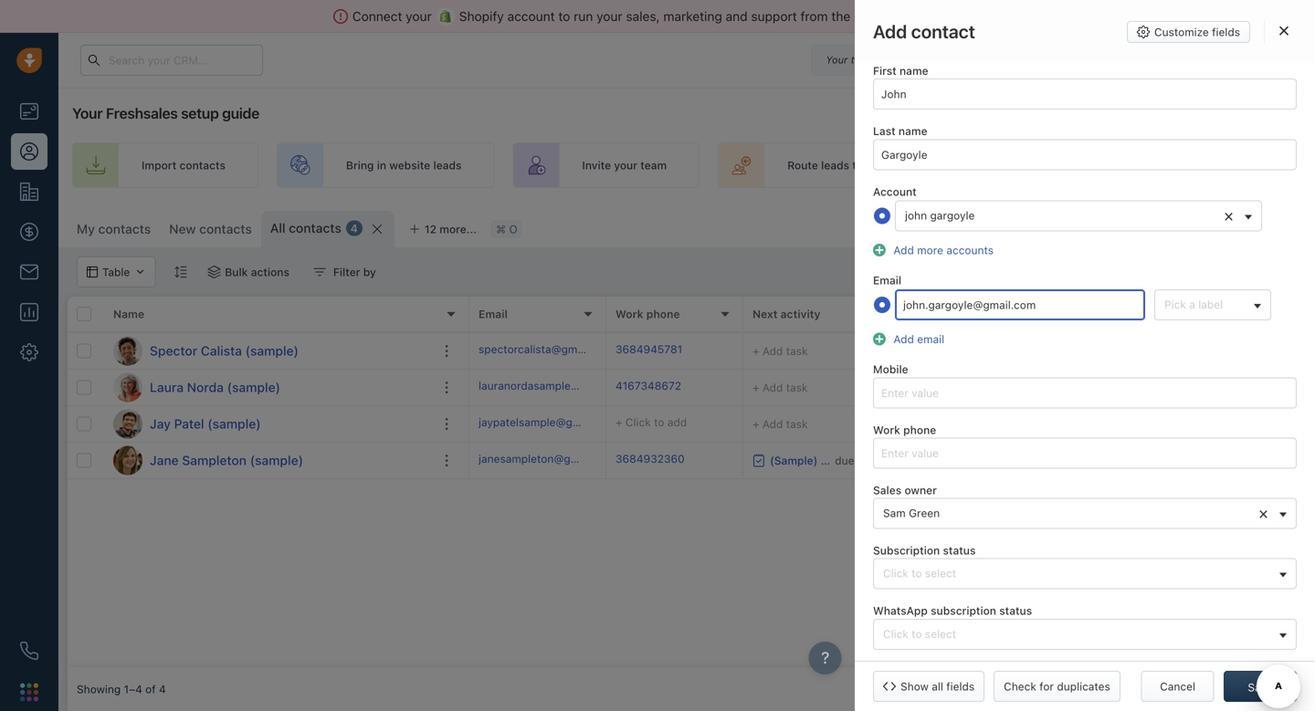 Task type: locate. For each thing, give the bounding box(es) containing it.
0 vertical spatial fields
[[1212, 26, 1240, 38]]

john
[[905, 209, 927, 222]]

0 horizontal spatial leads
[[433, 159, 462, 172]]

1 click to select button from the top
[[873, 559, 1297, 590]]

Mobile text field
[[873, 377, 1297, 408]]

your right run
[[597, 9, 623, 24]]

1 horizontal spatial 4
[[350, 222, 358, 235]]

(sample) right sampleton
[[250, 453, 303, 468]]

0 horizontal spatial ×
[[1224, 206, 1234, 225]]

1 vertical spatial phone
[[903, 424, 936, 436]]

import contacts group
[[1050, 211, 1199, 242]]

1 vertical spatial import contacts
[[1075, 220, 1159, 233]]

18
[[890, 415, 906, 433]]

jane
[[150, 453, 179, 468]]

customize fields
[[1154, 26, 1240, 38]]

1 horizontal spatial phone
[[903, 424, 936, 436]]

laura norda (sample)
[[150, 380, 280, 395]]

2 task from the top
[[786, 381, 808, 394]]

1 vertical spatial sales
[[873, 484, 902, 497]]

1 horizontal spatial leads
[[821, 159, 849, 172]]

duplicates
[[1057, 680, 1110, 693]]

fields right all
[[946, 680, 975, 693]]

1 vertical spatial sales owner
[[873, 484, 937, 497]]

sales up sam
[[873, 484, 902, 497]]

all contacts link
[[270, 219, 341, 237]]

click down whatsapp
[[883, 628, 909, 641]]

1 horizontal spatial container_wx8msf4aqz5i3rn1 image
[[926, 220, 939, 233]]

work phone up 46
[[873, 424, 936, 436]]

1 vertical spatial customize
[[944, 220, 1000, 233]]

2 leads from the left
[[821, 159, 849, 172]]

pick a label button
[[1154, 289, 1271, 320]]

2 click to select from the top
[[883, 628, 956, 641]]

1 horizontal spatial fields
[[1212, 26, 1240, 38]]

1 vertical spatial owner
[[905, 484, 937, 497]]

contacts down sequence
[[1113, 220, 1159, 233]]

0 horizontal spatial phone
[[646, 308, 680, 321]]

press space to select this row. row containing 54
[[469, 333, 1315, 370]]

row group containing 54
[[469, 333, 1315, 479]]

row group containing spector calista (sample)
[[68, 333, 469, 479]]

1 click to select from the top
[[883, 567, 956, 580]]

0 vertical spatial email
[[873, 274, 901, 287]]

import contacts down sequence
[[1075, 220, 1159, 233]]

0 vertical spatial import contacts
[[142, 159, 226, 172]]

+ add task
[[753, 345, 808, 358], [753, 381, 808, 394], [753, 418, 808, 431]]

0 vertical spatial sales
[[1164, 308, 1193, 321]]

from
[[801, 9, 828, 24]]

john gargoyle
[[905, 209, 975, 222]]

click
[[626, 416, 651, 429], [883, 567, 909, 580], [883, 628, 909, 641]]

more...
[[440, 223, 477, 236]]

1 vertical spatial your
[[72, 105, 103, 122]]

(sample) up jane sampleton (sample)
[[208, 416, 261, 432]]

up
[[1300, 159, 1314, 172]]

0 horizontal spatial sales
[[873, 484, 902, 497]]

cancel
[[1160, 680, 1196, 693]]

0 vertical spatial sales owner
[[1164, 308, 1229, 321]]

add contact dialog
[[855, 0, 1315, 711]]

leads
[[433, 159, 462, 172], [821, 159, 849, 172]]

contact
[[911, 21, 975, 42]]

import contacts down setup
[[142, 159, 226, 172]]

0 horizontal spatial container_wx8msf4aqz5i3rn1 image
[[208, 266, 220, 279]]

leads right website
[[433, 159, 462, 172]]

j image
[[113, 410, 142, 439], [113, 446, 142, 475]]

0 vertical spatial customize
[[1154, 26, 1209, 38]]

0 horizontal spatial import contacts
[[142, 159, 226, 172]]

grid containing 54
[[68, 297, 1315, 668]]

2 row group from the left
[[469, 333, 1315, 479]]

j image left jay
[[113, 410, 142, 439]]

+ add task for 37
[[753, 381, 808, 394]]

click to select for subscription
[[883, 567, 956, 580]]

0 vertical spatial work
[[616, 308, 644, 321]]

1 vertical spatial 4
[[159, 683, 166, 696]]

website
[[389, 159, 430, 172]]

in right bring
[[377, 159, 386, 172]]

cell
[[1017, 333, 1154, 369], [1154, 333, 1291, 369], [1291, 333, 1315, 369]]

1 + add task from the top
[[753, 345, 808, 358]]

(sample) for laura norda (sample)
[[227, 380, 280, 395]]

0 horizontal spatial email
[[479, 308, 508, 321]]

j image left jane
[[113, 446, 142, 475]]

1 vertical spatial in
[[377, 159, 386, 172]]

name right last
[[899, 125, 927, 138]]

press space to select this row. row
[[68, 333, 469, 370], [469, 333, 1315, 370], [68, 370, 469, 406], [469, 370, 1315, 406], [68, 406, 469, 443], [469, 406, 1315, 443], [68, 443, 469, 479], [469, 443, 1315, 479]]

leads right route
[[821, 159, 849, 172]]

1 task from the top
[[786, 345, 808, 358]]

press space to select this row. row containing 37
[[469, 370, 1315, 406]]

spectorcalista@gmail.com link
[[479, 341, 614, 361]]

0 horizontal spatial import
[[142, 159, 177, 172]]

subscription
[[931, 605, 996, 618]]

2 j image from the top
[[113, 446, 142, 475]]

select down whatsapp subscription status on the bottom right of the page
[[925, 628, 956, 641]]

sales left label on the right of the page
[[1164, 308, 1193, 321]]

12 more...
[[425, 223, 477, 236]]

guide
[[222, 105, 259, 122]]

phone up 3684945781
[[646, 308, 680, 321]]

0 vertical spatial phone
[[646, 308, 680, 321]]

add inside add more accounts button
[[894, 244, 914, 257]]

+ add task for 18
[[753, 418, 808, 431]]

your up the account
[[866, 159, 890, 172]]

j image for jay patel (sample)
[[113, 410, 142, 439]]

click to select
[[883, 567, 956, 580], [883, 628, 956, 641]]

import down sales
[[1075, 220, 1110, 233]]

0 horizontal spatial work phone
[[616, 308, 680, 321]]

owner right a
[[1196, 308, 1229, 321]]

0 vertical spatial 4
[[350, 222, 358, 235]]

activity
[[781, 308, 821, 321]]

2 container_wx8msf4aqz5i3rn1 image from the left
[[313, 266, 326, 279]]

1 horizontal spatial import contacts
[[1075, 220, 1159, 233]]

customize inside button
[[944, 220, 1000, 233]]

0 vertical spatial click
[[626, 416, 651, 429]]

grid
[[68, 297, 1315, 668]]

janesampleton@gmail.com link
[[479, 451, 617, 470]]

import for import contacts "link"
[[142, 159, 177, 172]]

jaypatelsample@gmail.com link
[[479, 415, 619, 434]]

container_wx8msf4aqz5i3rn1 image left filter
[[313, 266, 326, 279]]

contacts
[[179, 159, 226, 172], [1113, 220, 1159, 233], [289, 221, 341, 236], [98, 221, 151, 237], [199, 221, 252, 237]]

First name text field
[[873, 79, 1297, 110]]

1 row group from the left
[[68, 333, 469, 479]]

1 vertical spatial select
[[925, 628, 956, 641]]

select
[[925, 567, 956, 580], [925, 628, 956, 641]]

your trial ends in 21 days
[[826, 54, 946, 66]]

your right invite
[[614, 159, 637, 172]]

showing
[[77, 683, 121, 696]]

work phone up 3684945781
[[616, 308, 680, 321]]

team right invite
[[640, 159, 667, 172]]

what's new image
[[1185, 53, 1197, 66]]

press space to select this row. row containing jane sampleton (sample)
[[68, 443, 469, 479]]

invite your team link
[[513, 142, 700, 188]]

+ for 37
[[753, 381, 759, 394]]

for
[[1040, 680, 1054, 693]]

filter by
[[333, 266, 376, 279]]

email up the score on the top right
[[873, 274, 901, 287]]

Search your CRM... text field
[[80, 45, 263, 76]]

4 up filter by
[[350, 222, 358, 235]]

name right first
[[900, 64, 928, 77]]

click to select button
[[873, 559, 1297, 590], [873, 619, 1297, 650]]

click for subscription status
[[883, 567, 909, 580]]

0 horizontal spatial team
[[640, 159, 667, 172]]

s image
[[113, 337, 142, 366]]

0 horizontal spatial in
[[377, 159, 386, 172]]

fields
[[1212, 26, 1240, 38], [946, 680, 975, 693]]

× for sam green
[[1259, 503, 1269, 523]]

0 horizontal spatial sales owner
[[873, 484, 937, 497]]

route
[[787, 159, 818, 172]]

fields left close "image"
[[1212, 26, 1240, 38]]

email up spectorcalista@gmail.com
[[479, 308, 508, 321]]

2 vertical spatial task
[[786, 418, 808, 431]]

customize table
[[944, 220, 1029, 233]]

1 horizontal spatial owner
[[1196, 308, 1229, 321]]

1 vertical spatial task
[[786, 381, 808, 394]]

press space to select this row. row containing jay patel (sample)
[[68, 406, 469, 443]]

container_wx8msf4aqz5i3rn1 image for filter by button in the left of the page
[[313, 266, 326, 279]]

work phone
[[616, 308, 680, 321], [873, 424, 936, 436]]

route leads to your team link
[[718, 142, 952, 188]]

1 leads from the left
[[433, 159, 462, 172]]

1 horizontal spatial sales
[[1164, 308, 1193, 321]]

0 vertical spatial j image
[[113, 410, 142, 439]]

add more accounts
[[894, 244, 994, 257]]

1 vertical spatial j image
[[113, 446, 142, 475]]

Start typing... email field
[[895, 289, 1145, 320]]

work phone inside grid
[[616, 308, 680, 321]]

customize up what's new icon
[[1154, 26, 1209, 38]]

import contacts inside "link"
[[142, 159, 226, 172]]

name for first name
[[900, 64, 928, 77]]

(sample) down name row
[[245, 343, 299, 358]]

explore plans link
[[970, 49, 1061, 71]]

container_wx8msf4aqz5i3rn1 image
[[208, 266, 220, 279], [313, 266, 326, 279]]

1 vertical spatial status
[[999, 605, 1032, 618]]

1 horizontal spatial your
[[826, 54, 848, 66]]

container_wx8msf4aqz5i3rn1 image inside filter by button
[[313, 266, 326, 279]]

1 vertical spatial click to select button
[[873, 619, 1297, 650]]

add email link
[[889, 333, 944, 346]]

in
[[898, 54, 907, 66], [377, 159, 386, 172]]

0 horizontal spatial fields
[[946, 680, 975, 693]]

contacts down setup
[[179, 159, 226, 172]]

phone element
[[11, 633, 47, 669]]

name for last name
[[899, 125, 927, 138]]

click to select down subscription status
[[883, 567, 956, 580]]

1 vertical spatial work phone
[[873, 424, 936, 436]]

close image
[[1280, 26, 1289, 36]]

1 vertical spatial email
[[479, 308, 508, 321]]

invite your team
[[582, 159, 667, 172]]

owner
[[1196, 308, 1229, 321], [905, 484, 937, 497]]

row group
[[68, 333, 469, 479], [469, 333, 1315, 479]]

0 horizontal spatial customize
[[944, 220, 1000, 233]]

1 vertical spatial + add task
[[753, 381, 808, 394]]

owner up green
[[905, 484, 937, 497]]

work up 3684945781
[[616, 308, 644, 321]]

2 vertical spatial click
[[883, 628, 909, 641]]

click to select down whatsapp
[[883, 628, 956, 641]]

import contacts inside button
[[1075, 220, 1159, 233]]

create sales sequence
[[1040, 159, 1159, 172]]

container_wx8msf4aqz5i3rn1 image inside customize table button
[[926, 220, 939, 233]]

all
[[270, 221, 285, 236]]

1 vertical spatial ×
[[1259, 503, 1269, 523]]

work inside add contact dialog
[[873, 424, 900, 436]]

customize for customize fields
[[1154, 26, 1209, 38]]

21
[[910, 54, 921, 66]]

0 vertical spatial name
[[900, 64, 928, 77]]

1 horizontal spatial import
[[1075, 220, 1110, 233]]

2 + add task from the top
[[753, 381, 808, 394]]

container_wx8msf4aqz5i3rn1 image left bulk
[[208, 266, 220, 279]]

0 vertical spatial ×
[[1224, 206, 1234, 225]]

Last name text field
[[873, 139, 1297, 170]]

import contacts for import contacts "link"
[[142, 159, 226, 172]]

setup
[[181, 105, 219, 122]]

work phone inside add contact dialog
[[873, 424, 936, 436]]

0 horizontal spatial 4
[[159, 683, 166, 696]]

0 horizontal spatial work
[[616, 308, 644, 321]]

import inside button
[[1075, 220, 1110, 233]]

0 vertical spatial your
[[826, 54, 848, 66]]

sales owner
[[1164, 308, 1229, 321], [873, 484, 937, 497]]

jaypatelsample@gmail.com
[[479, 416, 619, 429]]

2 select from the top
[[925, 628, 956, 641]]

2 vertical spatial + add task
[[753, 418, 808, 431]]

click down subscription
[[883, 567, 909, 580]]

shopify account to run your sales, marketing and support from the crm.
[[459, 9, 886, 24]]

0 vertical spatial click to select
[[883, 567, 956, 580]]

your freshsales setup guide
[[72, 105, 259, 122]]

0 vertical spatial click to select button
[[873, 559, 1297, 590]]

connect
[[352, 9, 402, 24]]

cancel button
[[1141, 671, 1214, 702]]

your
[[406, 9, 432, 24], [597, 9, 623, 24], [614, 159, 637, 172], [866, 159, 890, 172]]

1 horizontal spatial work phone
[[873, 424, 936, 436]]

my contacts button
[[68, 211, 160, 248], [77, 221, 151, 237]]

1 vertical spatial name
[[899, 125, 927, 138]]

add
[[1233, 220, 1254, 233], [894, 244, 914, 257], [894, 333, 914, 346], [763, 345, 783, 358], [763, 381, 783, 394], [763, 418, 783, 431]]

import inside "link"
[[142, 159, 177, 172]]

1 select from the top
[[925, 567, 956, 580]]

0 horizontal spatial owner
[[905, 484, 937, 497]]

0 vertical spatial task
[[786, 345, 808, 358]]

3 + add task from the top
[[753, 418, 808, 431]]

1 vertical spatial work
[[873, 424, 900, 436]]

1 vertical spatial container_wx8msf4aqz5i3rn1 image
[[753, 454, 765, 467]]

0 vertical spatial select
[[925, 567, 956, 580]]

phone up 46
[[903, 424, 936, 436]]

click down 4167348672 link
[[626, 416, 651, 429]]

0 vertical spatial container_wx8msf4aqz5i3rn1 image
[[926, 220, 939, 233]]

1 horizontal spatial container_wx8msf4aqz5i3rn1 image
[[313, 266, 326, 279]]

freshsales
[[106, 105, 178, 122]]

to
[[558, 9, 570, 24], [852, 159, 863, 172], [654, 416, 664, 429], [912, 567, 922, 580], [912, 628, 922, 641]]

phone image
[[20, 642, 38, 660]]

press space to select this row. row containing spector calista (sample)
[[68, 333, 469, 370]]

new contacts button
[[160, 211, 261, 248], [169, 221, 252, 237]]

task for 54
[[786, 345, 808, 358]]

container_wx8msf4aqz5i3rn1 image
[[926, 220, 939, 233], [753, 454, 765, 467]]

select for subscription
[[925, 628, 956, 641]]

work inside grid
[[616, 308, 644, 321]]

team
[[640, 159, 667, 172], [893, 159, 919, 172]]

1 horizontal spatial customize
[[1154, 26, 1209, 38]]

work up 46
[[873, 424, 900, 436]]

customize inside button
[[1154, 26, 1209, 38]]

1–4
[[124, 683, 142, 696]]

1 horizontal spatial sales owner
[[1164, 308, 1229, 321]]

spector calista (sample)
[[150, 343, 299, 358]]

name
[[900, 64, 928, 77], [899, 125, 927, 138]]

0 vertical spatial owner
[[1196, 308, 1229, 321]]

your left freshsales
[[72, 105, 103, 122]]

1 horizontal spatial ×
[[1259, 503, 1269, 523]]

send email image
[[1144, 55, 1157, 66]]

import down your freshsales setup guide
[[142, 159, 177, 172]]

jaypatelsample@gmail.com + click to add
[[479, 416, 687, 429]]

1 horizontal spatial work
[[873, 424, 900, 436]]

my contacts
[[77, 221, 151, 237]]

0 vertical spatial import
[[142, 159, 177, 172]]

1 horizontal spatial in
[[898, 54, 907, 66]]

1 vertical spatial import
[[1075, 220, 1110, 233]]

add email button
[[873, 331, 950, 348]]

mobile
[[873, 363, 908, 376]]

spectorcalista@gmail.com
[[479, 343, 614, 356]]

1 horizontal spatial email
[[873, 274, 901, 287]]

team up the account
[[893, 159, 919, 172]]

container_wx8msf4aqz5i3rn1 image inside bulk actions button
[[208, 266, 220, 279]]

3 task from the top
[[786, 418, 808, 431]]

0 vertical spatial work phone
[[616, 308, 680, 321]]

name row
[[68, 297, 469, 333]]

container_wx8msf4aqz5i3rn1 image for bulk actions button
[[208, 266, 220, 279]]

email
[[873, 274, 901, 287], [479, 308, 508, 321]]

1 container_wx8msf4aqz5i3rn1 image from the left
[[208, 266, 220, 279]]

+ for 54
[[753, 345, 759, 358]]

click to select button for whatsapp subscription status
[[873, 619, 1297, 650]]

customize table button
[[914, 211, 1041, 242]]

(sample) down spector calista (sample) link at left
[[227, 380, 280, 395]]

1 horizontal spatial team
[[893, 159, 919, 172]]

3684945781 link
[[616, 341, 682, 361]]

lauranordasample@gmail.com link
[[479, 378, 634, 397]]

3684945781
[[616, 343, 682, 356]]

select down subscription status
[[925, 567, 956, 580]]

2 click to select button from the top
[[873, 619, 1297, 650]]

in left the 21
[[898, 54, 907, 66]]

sales
[[1078, 159, 1105, 172]]

4 right of
[[159, 683, 166, 696]]

name
[[113, 308, 144, 321]]

marketing
[[663, 9, 722, 24]]

sampleton
[[182, 453, 247, 468]]

0 horizontal spatial container_wx8msf4aqz5i3rn1 image
[[753, 454, 765, 467]]

bring
[[346, 159, 374, 172]]

0 vertical spatial + add task
[[753, 345, 808, 358]]

pick a label
[[1164, 298, 1223, 311]]

1 vertical spatial click
[[883, 567, 909, 580]]

0 vertical spatial in
[[898, 54, 907, 66]]

label
[[1198, 298, 1223, 311]]

0 horizontal spatial your
[[72, 105, 103, 122]]

customize up accounts
[[944, 220, 1000, 233]]

1 j image from the top
[[113, 410, 142, 439]]

1 vertical spatial click to select
[[883, 628, 956, 641]]

your left trial
[[826, 54, 848, 66]]

0 vertical spatial status
[[943, 544, 976, 557]]



Task type: vqa. For each thing, say whether or not it's contained in the screenshot.
Import to the right
yes



Task type: describe. For each thing, give the bounding box(es) containing it.
plans
[[1023, 53, 1051, 66]]

0 horizontal spatial status
[[943, 544, 976, 557]]

contact
[[1257, 220, 1297, 233]]

import contacts button
[[1050, 211, 1168, 242]]

jane sampleton (sample)
[[150, 453, 303, 468]]

click to select for whatsapp
[[883, 628, 956, 641]]

patel
[[174, 416, 204, 432]]

click inside grid
[[626, 416, 651, 429]]

1 team from the left
[[640, 159, 667, 172]]

jane sampleton (sample) link
[[150, 452, 303, 470]]

press space to select this row. row containing laura norda (sample)
[[68, 370, 469, 406]]

next activity
[[753, 308, 821, 321]]

my
[[77, 221, 95, 237]]

account
[[873, 185, 917, 198]]

import contacts for the import contacts button on the top right of the page
[[1075, 220, 1159, 233]]

last name
[[873, 125, 927, 138]]

sales owner inside add contact dialog
[[873, 484, 937, 497]]

account
[[507, 9, 555, 24]]

press space to select this row. row containing 18
[[469, 406, 1315, 443]]

⌘
[[496, 223, 506, 236]]

add more accounts button
[[873, 242, 999, 259]]

12
[[425, 223, 437, 236]]

days
[[923, 54, 946, 66]]

your for your freshsales setup guide
[[72, 105, 103, 122]]

54
[[890, 342, 908, 359]]

last
[[873, 125, 896, 138]]

score
[[890, 308, 921, 321]]

1 horizontal spatial status
[[999, 605, 1032, 618]]

laura
[[150, 380, 184, 395]]

j image for jane sampleton (sample)
[[113, 446, 142, 475]]

(sample) for jay patel (sample)
[[208, 416, 261, 432]]

2 team from the left
[[893, 159, 919, 172]]

crm.
[[854, 9, 886, 24]]

check for duplicates button
[[994, 671, 1120, 702]]

invite
[[582, 159, 611, 172]]

task for 18
[[786, 418, 808, 431]]

create
[[1040, 159, 1075, 172]]

your for your trial ends in 21 days
[[826, 54, 848, 66]]

task for 37
[[786, 381, 808, 394]]

⌘ o
[[496, 223, 518, 236]]

4167348672 link
[[616, 378, 681, 397]]

add inside add contact button
[[1233, 220, 1254, 233]]

phone inside add contact dialog
[[903, 424, 936, 436]]

new contacts
[[169, 221, 252, 237]]

new
[[169, 221, 196, 237]]

click for whatsapp subscription status
[[883, 628, 909, 641]]

and
[[726, 9, 748, 24]]

all contacts 4
[[270, 221, 358, 236]]

sales inside grid
[[1164, 308, 1193, 321]]

bulk
[[225, 266, 248, 279]]

contacts inside the import contacts button
[[1113, 220, 1159, 233]]

set
[[1280, 159, 1297, 172]]

trial
[[851, 54, 869, 66]]

sales inside add contact dialog
[[873, 484, 902, 497]]

jay patel (sample)
[[150, 416, 261, 432]]

(sample) for jane sampleton (sample)
[[250, 453, 303, 468]]

calista
[[201, 343, 242, 358]]

Work phone text field
[[873, 438, 1297, 469]]

janesampleton@gmail.com 3684932360
[[479, 452, 685, 465]]

3 cell from the left
[[1291, 333, 1315, 369]]

l image
[[113, 373, 142, 402]]

ends
[[872, 54, 895, 66]]

pick
[[1164, 298, 1186, 311]]

freshworks switcher image
[[20, 683, 38, 702]]

your right connect at the top left
[[406, 9, 432, 24]]

press space to select this row. row containing 46
[[469, 443, 1315, 479]]

contacts inside import contacts "link"
[[179, 159, 226, 172]]

add email
[[894, 333, 944, 346]]

contacts right all
[[289, 221, 341, 236]]

click to select button for subscription status
[[873, 559, 1297, 590]]

email inside add contact dialog
[[873, 274, 901, 287]]

email inside grid
[[479, 308, 508, 321]]

gargoyle
[[930, 209, 975, 222]]

phone inside grid
[[646, 308, 680, 321]]

add more accounts link
[[889, 244, 994, 257]]

× for john gargoyle
[[1224, 206, 1234, 225]]

actions
[[251, 266, 289, 279]]

janesampleton@gmail.com
[[479, 452, 617, 465]]

to inside row group
[[654, 416, 664, 429]]

add
[[667, 416, 687, 429]]

check
[[1004, 680, 1036, 693]]

spector calista (sample) link
[[150, 342, 299, 360]]

the
[[831, 9, 851, 24]]

owner inside add contact dialog
[[905, 484, 937, 497]]

of
[[145, 683, 156, 696]]

email
[[917, 333, 944, 346]]

import contacts link
[[72, 142, 258, 188]]

sequence
[[1108, 159, 1159, 172]]

1 cell from the left
[[1017, 333, 1154, 369]]

add inside add email button
[[894, 333, 914, 346]]

customize for customize table
[[944, 220, 1000, 233]]

contacts right new
[[199, 221, 252, 237]]

shopify
[[459, 9, 504, 24]]

2 cell from the left
[[1154, 333, 1291, 369]]

add contact
[[1233, 220, 1297, 233]]

whatsapp
[[873, 605, 928, 618]]

4 inside all contacts 4
[[350, 222, 358, 235]]

next
[[753, 308, 778, 321]]

sam
[[883, 507, 906, 520]]

bulk actions button
[[196, 257, 301, 288]]

sales owner inside grid
[[1164, 308, 1229, 321]]

bulk actions
[[225, 266, 289, 279]]

lauranordasample@gmail.com
[[479, 379, 634, 392]]

norda
[[187, 380, 224, 395]]

a
[[1189, 298, 1195, 311]]

add
[[873, 21, 907, 42]]

select for status
[[925, 567, 956, 580]]

create sales sequence link
[[970, 142, 1192, 188]]

filter
[[333, 266, 360, 279]]

by
[[363, 266, 376, 279]]

+ add task for 54
[[753, 345, 808, 358]]

show
[[901, 680, 929, 693]]

whatsapp subscription status
[[873, 605, 1032, 618]]

contacts right my
[[98, 221, 151, 237]]

import for the import contacts button on the top right of the page
[[1075, 220, 1110, 233]]

first
[[873, 64, 897, 77]]

save
[[1248, 681, 1273, 694]]

run
[[574, 9, 593, 24]]

3684932360 link
[[616, 451, 685, 470]]

spectorcalista@gmail.com 3684945781
[[479, 343, 682, 356]]

(sample) for spector calista (sample)
[[245, 343, 299, 358]]

1 vertical spatial fields
[[946, 680, 975, 693]]

spector
[[150, 343, 197, 358]]

showing 1–4 of 4
[[77, 683, 166, 696]]

support
[[751, 9, 797, 24]]

show all fields
[[901, 680, 975, 693]]

owner inside grid
[[1196, 308, 1229, 321]]

+ for 18
[[753, 418, 759, 431]]

4167348672
[[616, 379, 681, 392]]



